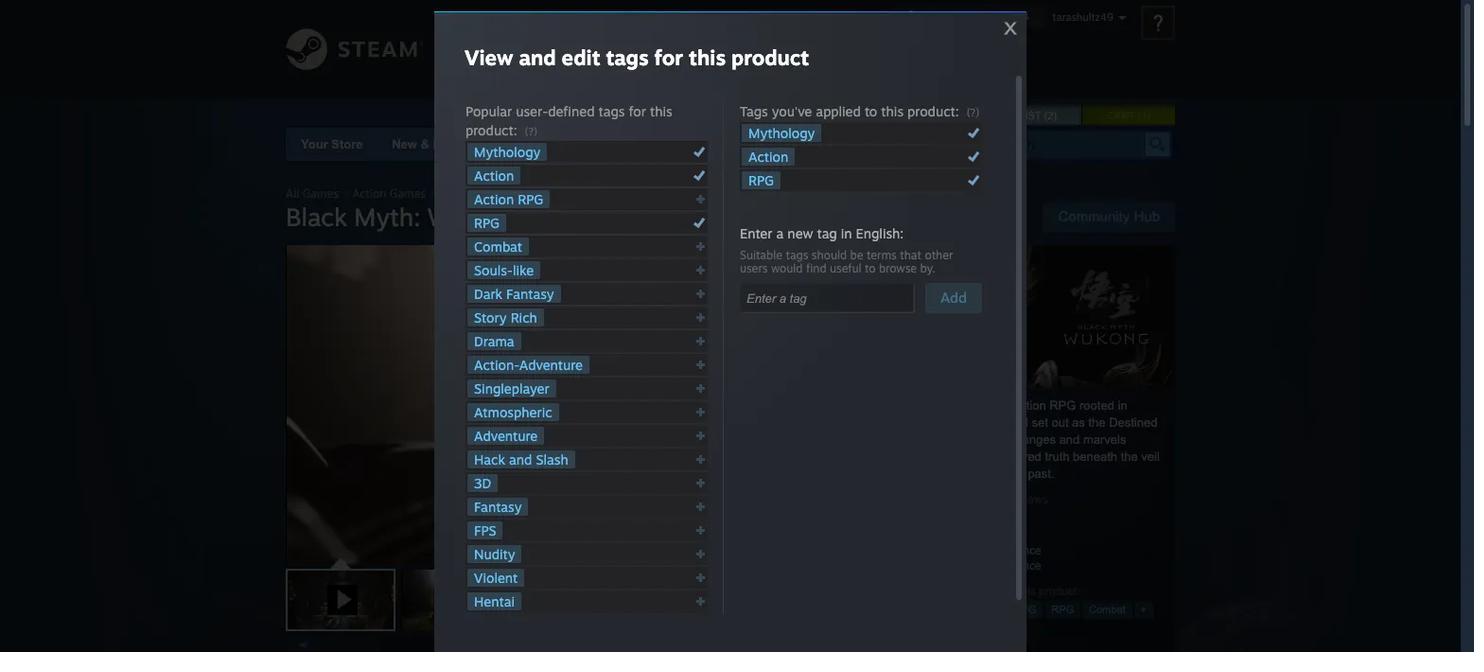 Task type: describe. For each thing, give the bounding box(es) containing it.
tags down game science game science
[[977, 585, 999, 598]]

wukong for black myth: wukong
[[428, 202, 523, 232]]

to inside the enter a new tag in english: suitable tags should be terms that other users would find useful to browse by.
[[865, 261, 876, 275]]

game science game science
[[967, 544, 1042, 573]]

1 games from the left
[[303, 186, 339, 201]]

+
[[1141, 604, 1147, 615]]

fantasy link
[[467, 498, 529, 516]]

dark
[[474, 286, 503, 302]]

fps
[[474, 522, 496, 538]]

2 horizontal spatial for
[[1002, 585, 1015, 598]]

to up glorious
[[910, 450, 920, 464]]

new
[[392, 137, 417, 151]]

0 vertical spatial combat link
[[467, 238, 529, 256]]

rpg down black myth: wukong link
[[474, 215, 500, 231]]

black for black myth: wukong
[[286, 202, 347, 232]]

tag
[[817, 225, 837, 241]]

community hub link
[[1043, 202, 1175, 232]]

rpg down categories link
[[518, 191, 543, 207]]

all games > action games > black myth: wukong
[[286, 186, 549, 201]]

hentai
[[474, 593, 515, 609]]

obscured
[[991, 450, 1042, 464]]

tags you've applied to this product: (?)
[[740, 103, 980, 119]]

view and edit tags for this product
[[465, 44, 809, 70]]

set
[[1032, 415, 1048, 430]]

wishlist                 ( 2 )
[[992, 110, 1057, 121]]

hub
[[1134, 208, 1160, 224]]

community
[[1058, 208, 1130, 224]]

2 horizontal spatial product:
[[1039, 585, 1080, 598]]

ahead,
[[869, 450, 906, 464]]

2 vertical spatial rpg link
[[1045, 601, 1081, 619]]

your store link
[[301, 137, 363, 151]]

action-adventure
[[474, 357, 583, 373]]

new & noteworthy
[[392, 137, 501, 151]]

2 > from the left
[[429, 186, 436, 201]]

the down you
[[977, 432, 994, 447]]

hack and slash
[[474, 451, 568, 467]]

mythology for mythology link to the top
[[749, 125, 815, 141]]

english:
[[856, 225, 904, 241]]

search text field
[[995, 132, 1141, 157]]

0 horizontal spatial rpg link
[[467, 214, 506, 232]]

the down rooted
[[1089, 415, 1106, 430]]

no user reviews
[[967, 493, 1049, 506]]

community link
[[537, 0, 644, 69]]

story rich
[[474, 309, 537, 326]]

dark fantasy link
[[467, 285, 561, 303]]

mythology for the leftmost mythology link
[[474, 144, 541, 160]]

rpg inside black myth: wukong is an action rpg rooted in chinese mythology. you shall set out as the destined one to venture into the challenges and marvels ahead, to uncover the obscured truth beneath the veil of a glorious legend from the past.
[[1050, 398, 1076, 413]]

venture
[[909, 432, 950, 447]]

install steam link
[[892, 6, 997, 28]]

mythology.
[[917, 415, 976, 430]]

tarashultz49 link
[[644, 0, 773, 69]]

enter
[[740, 225, 773, 241]]

action games link
[[352, 186, 426, 201]]

popular inside popular user-defined tags for this product:
[[466, 103, 512, 119]]

action down tags
[[749, 149, 789, 165]]

and for edit
[[519, 44, 556, 70]]

destined
[[1109, 415, 1158, 430]]

veil
[[1142, 450, 1160, 464]]

souls-like link
[[467, 261, 541, 279]]

&
[[421, 137, 430, 151]]

points shop link
[[607, 128, 709, 161]]

0 horizontal spatial mythology link
[[467, 143, 547, 161]]

0 vertical spatial wukong
[[505, 186, 549, 201]]

myth: for black myth: wukong is an action rpg rooted in chinese mythology. you shall set out as the destined one to venture into the challenges and marvels ahead, to uncover the obscured truth beneath the veil of a glorious legend from the past.
[[902, 398, 932, 413]]

all games link
[[286, 186, 339, 201]]

( for 2
[[1044, 110, 1048, 121]]

a inside the enter a new tag in english: suitable tags should be terms that other users would find useful to browse by.
[[776, 225, 784, 241]]

drama
[[474, 333, 515, 349]]

souls-like
[[474, 262, 534, 278]]

user- inside popular user-defined tags for this product:
[[516, 103, 548, 119]]

other
[[925, 248, 953, 262]]

this right "applied"
[[881, 103, 904, 119]]

( for 1
[[1138, 110, 1141, 121]]

this down game science game science
[[1018, 585, 1036, 598]]

should
[[812, 248, 847, 262]]

action down 'noteworthy'
[[474, 191, 514, 207]]

dark fantasy
[[474, 286, 554, 302]]

community hub
[[1058, 208, 1160, 224]]

Enter a tag text field
[[747, 287, 908, 310]]

2 game science link from the top
[[967, 559, 1042, 573]]

your store
[[301, 137, 363, 151]]

cart         ( 1 )
[[1107, 110, 1151, 121]]

support link
[[826, 0, 908, 64]]

shall
[[1003, 415, 1029, 430]]

install steam
[[926, 10, 988, 24]]

noteworthy
[[433, 137, 501, 151]]

nudity
[[474, 546, 515, 562]]

you've
[[772, 103, 812, 119]]

product: inside popular user-defined tags for this product:
[[466, 122, 517, 138]]

singleplayer link
[[467, 379, 556, 397]]

the up 'from'
[[971, 450, 988, 464]]

hentai link
[[467, 592, 521, 610]]

rooted
[[1080, 398, 1115, 413]]

nudity link
[[467, 545, 522, 563]]

no
[[967, 493, 982, 506]]

product
[[732, 44, 809, 70]]

singleplayer
[[474, 380, 550, 397]]

1 vertical spatial action rpg
[[982, 604, 1036, 615]]

as
[[1072, 415, 1085, 430]]

0 vertical spatial product:
[[908, 103, 959, 119]]

for inside popular user-defined tags for this product:
[[629, 103, 646, 119]]

myth: for black myth: wukong
[[354, 202, 421, 232]]

1 horizontal spatial black
[[439, 186, 468, 201]]

0 vertical spatial for
[[654, 44, 683, 70]]

hack and slash link
[[467, 450, 575, 468]]

(?) inside "tags you've applied to this product: (?)"
[[967, 106, 980, 119]]

uncover
[[923, 450, 967, 464]]

be
[[850, 248, 864, 262]]

1 science from the top
[[1001, 544, 1042, 557]]

1 horizontal spatial defined
[[937, 585, 974, 598]]

like
[[513, 262, 534, 278]]

this left product
[[689, 44, 726, 70]]

) for 2
[[1054, 110, 1057, 121]]

points
[[622, 137, 660, 151]]

rpg down news
[[749, 172, 774, 188]]

steam
[[957, 10, 988, 24]]

defined inside popular user-defined tags for this product:
[[548, 103, 595, 119]]

1 horizontal spatial action rpg link
[[975, 601, 1043, 619]]

0 vertical spatial adventure
[[519, 357, 583, 373]]

0 horizontal spatial action rpg
[[474, 191, 543, 207]]

1 horizontal spatial user-
[[911, 585, 937, 598]]

install
[[926, 10, 954, 24]]

reviews
[[1010, 493, 1049, 506]]



Task type: vqa. For each thing, say whether or not it's contained in the screenshot.
for within the Popular user-defined tags for this product:
yes



Task type: locate. For each thing, give the bounding box(es) containing it.
this inside popular user-defined tags for this product:
[[650, 103, 673, 119]]

popular user-defined tags for this product:
[[466, 103, 673, 138], [869, 585, 1080, 598]]

atmospheric link
[[467, 403, 559, 421]]

this up points shop
[[650, 103, 673, 119]]

defined up categories link
[[548, 103, 595, 119]]

from
[[980, 467, 1004, 481]]

combat link left +
[[1083, 601, 1132, 619]]

users
[[740, 261, 768, 275]]

1 horizontal spatial combat
[[1089, 604, 1126, 615]]

user
[[985, 493, 1007, 506]]

fantasy inside fantasy link
[[474, 499, 522, 515]]

new & noteworthy link
[[392, 137, 501, 151]]

the down obscured
[[1008, 467, 1025, 481]]

1 horizontal spatial >
[[429, 186, 436, 201]]

legend
[[939, 467, 976, 481]]

souls-
[[474, 262, 513, 278]]

1 vertical spatial adventure
[[474, 428, 538, 444]]

> up black myth: wukong
[[429, 186, 436, 201]]

tarashultz49
[[1053, 10, 1114, 24], [651, 41, 766, 60]]

news link
[[709, 128, 772, 161]]

1
[[1141, 110, 1147, 121]]

1 game from the top
[[967, 544, 998, 557]]

a right of
[[882, 467, 889, 481]]

2 game from the top
[[967, 559, 998, 573]]

browse
[[879, 261, 917, 275]]

store
[[482, 41, 530, 60]]

0 vertical spatial myth:
[[471, 186, 502, 201]]

games right all
[[303, 186, 339, 201]]

adventure link
[[467, 427, 544, 445]]

mythology link
[[742, 124, 822, 142], [467, 143, 547, 161]]

tags up points
[[599, 103, 625, 119]]

1 horizontal spatial mythology
[[749, 125, 815, 141]]

labs
[[787, 137, 815, 151]]

product:
[[908, 103, 959, 119], [466, 122, 517, 138], [1039, 585, 1080, 598]]

1 horizontal spatial product:
[[908, 103, 959, 119]]

0 vertical spatial game science link
[[967, 544, 1042, 557]]

applied
[[816, 103, 861, 119]]

myth: inside black myth: wukong is an action rpg rooted in chinese mythology. you shall set out as the destined one to venture into the challenges and marvels ahead, to uncover the obscured truth beneath the veil of a glorious legend from the past.
[[902, 398, 932, 413]]

0 vertical spatial black
[[439, 186, 468, 201]]

0 vertical spatial science
[[1001, 544, 1042, 557]]

(?)
[[967, 106, 980, 119], [525, 125, 538, 138]]

1 vertical spatial a
[[882, 467, 889, 481]]

popular user-defined tags for this product: down game science game science
[[869, 585, 1080, 598]]

game
[[967, 544, 998, 557], [967, 559, 998, 573]]

black down new & noteworthy
[[439, 186, 468, 201]]

) up the search text box
[[1054, 110, 1057, 121]]

1 horizontal spatial popular user-defined tags for this product:
[[869, 585, 1080, 598]]

1 horizontal spatial in
[[1118, 398, 1128, 413]]

2 games from the left
[[390, 186, 426, 201]]

combat up souls-
[[474, 238, 522, 255]]

the left veil
[[1121, 450, 1138, 464]]

1 vertical spatial myth:
[[354, 202, 421, 232]]

into
[[954, 432, 973, 447]]

0 horizontal spatial (
[[1044, 110, 1048, 121]]

tags inside the enter a new tag in english: suitable tags should be terms that other users would find useful to browse by.
[[786, 248, 809, 262]]

0 horizontal spatial )
[[1054, 110, 1057, 121]]

0 horizontal spatial (?)
[[525, 125, 538, 138]]

fps link
[[467, 521, 503, 539]]

1 ( from the left
[[1044, 110, 1048, 121]]

mythology link up black myth: wukong link
[[467, 143, 547, 161]]

in inside the enter a new tag in english: suitable tags should be terms that other users would find useful to browse by.
[[841, 225, 852, 241]]

and down adventure link
[[509, 451, 532, 467]]

1 horizontal spatial myth:
[[471, 186, 502, 201]]

0 horizontal spatial in
[[841, 225, 852, 241]]

tags right the edit
[[606, 44, 649, 70]]

chat link
[[773, 0, 826, 64]]

1 vertical spatial action link
[[467, 167, 521, 185]]

violent link
[[467, 569, 525, 587]]

a left new
[[776, 225, 784, 241]]

useful
[[830, 261, 862, 275]]

out
[[1052, 415, 1069, 430]]

that
[[900, 248, 922, 262]]

combat left +
[[1089, 604, 1126, 615]]

2
[[1048, 110, 1054, 121]]

1 vertical spatial action rpg link
[[975, 601, 1043, 619]]

action-adventure link
[[467, 356, 590, 374]]

1 vertical spatial popular
[[869, 585, 908, 598]]

drama link
[[467, 332, 521, 350]]

atmospheric
[[474, 404, 552, 420]]

edit
[[562, 44, 601, 70]]

myth: up chinese
[[902, 398, 932, 413]]

0 vertical spatial mythology
[[749, 125, 815, 141]]

terms
[[867, 248, 897, 262]]

beneath
[[1073, 450, 1118, 464]]

you
[[979, 415, 1000, 430]]

1 horizontal spatial mythology link
[[742, 124, 822, 142]]

1 vertical spatial science
[[1001, 559, 1042, 573]]

1 > from the left
[[342, 186, 349, 201]]

1 game science link from the top
[[967, 544, 1042, 557]]

enter a new tag in english: suitable tags should be terms that other users would find useful to browse by.
[[740, 225, 953, 275]]

0 vertical spatial a
[[776, 225, 784, 241]]

1 vertical spatial popular user-defined tags for this product:
[[869, 585, 1080, 598]]

1 vertical spatial (?)
[[525, 125, 538, 138]]

2 vertical spatial wukong
[[936, 398, 981, 413]]

one
[[869, 432, 892, 447]]

fantasy up 'rich'
[[506, 286, 554, 302]]

to
[[865, 103, 878, 119], [865, 261, 876, 275], [895, 432, 906, 447], [910, 450, 920, 464]]

wukong inside black myth: wukong is an action rpg rooted in chinese mythology. you shall set out as the destined one to venture into the challenges and marvels ahead, to uncover the obscured truth beneath the veil of a glorious legend from the past.
[[936, 398, 981, 413]]

wukong
[[505, 186, 549, 201], [428, 202, 523, 232], [936, 398, 981, 413]]

popular user-defined tags for this product: down the edit
[[466, 103, 673, 138]]

0 vertical spatial rpg link
[[742, 171, 781, 189]]

) right cart on the right top
[[1147, 110, 1151, 121]]

combat link
[[467, 238, 529, 256], [1083, 601, 1132, 619]]

0 vertical spatial and
[[519, 44, 556, 70]]

tags inside popular user-defined tags for this product:
[[599, 103, 625, 119]]

0 vertical spatial action link
[[742, 148, 795, 166]]

action
[[1013, 398, 1046, 413]]

action rpg
[[474, 191, 543, 207], [982, 604, 1036, 615]]

and inside hack and slash link
[[509, 451, 532, 467]]

action link
[[742, 148, 795, 166], [467, 167, 521, 185]]

)
[[1054, 110, 1057, 121], [1147, 110, 1151, 121]]

a inside black myth: wukong is an action rpg rooted in chinese mythology. you shall set out as the destined one to venture into the challenges and marvels ahead, to uncover the obscured truth beneath the veil of a glorious legend from the past.
[[882, 467, 889, 481]]

adventure down atmospheric
[[474, 428, 538, 444]]

action rpg down game science game science
[[982, 604, 1036, 615]]

hack
[[474, 451, 505, 467]]

product: up black myth: wukong link
[[466, 122, 517, 138]]

product: left wishlist
[[908, 103, 959, 119]]

2 vertical spatial black
[[869, 398, 899, 413]]

action-
[[474, 357, 519, 373]]

and inside black myth: wukong is an action rpg rooted in chinese mythology. you shall set out as the destined one to venture into the challenges and marvels ahead, to uncover the obscured truth beneath the veil of a glorious legend from the past.
[[1060, 432, 1080, 447]]

news
[[724, 137, 756, 151]]

myth: down the action games link
[[354, 202, 421, 232]]

1 vertical spatial in
[[1118, 398, 1128, 413]]

to right "applied"
[[865, 103, 878, 119]]

in up destined
[[1118, 398, 1128, 413]]

defined down game science game science
[[937, 585, 974, 598]]

0 vertical spatial popular user-defined tags for this product:
[[466, 103, 673, 138]]

support
[[833, 41, 902, 60]]

action down game science game science
[[982, 604, 1011, 615]]

> right all games link
[[342, 186, 349, 201]]

mythology link down you've on the right of the page
[[742, 124, 822, 142]]

2 vertical spatial for
[[1002, 585, 1015, 598]]

(?) right 'noteworthy'
[[525, 125, 538, 138]]

black myth: wukong is an action rpg rooted in chinese mythology. you shall set out as the destined one to venture into the challenges and marvels ahead, to uncover the obscured truth beneath the veil of a glorious legend from the past.
[[869, 398, 1160, 481]]

1 vertical spatial product:
[[466, 122, 517, 138]]

black myth: wukong link
[[439, 186, 549, 201]]

2 ( from the left
[[1138, 110, 1141, 121]]

the
[[1089, 415, 1106, 430], [977, 432, 994, 447], [971, 450, 988, 464], [1121, 450, 1138, 464], [1008, 467, 1025, 481]]

fantasy up fps
[[474, 499, 522, 515]]

product: down game science game science
[[1039, 585, 1080, 598]]

black for black myth: wukong is an action rpg rooted in chinese mythology. you shall set out as the destined one to venture into the challenges and marvels ahead, to uncover the obscured truth beneath the veil of a glorious legend from the past.
[[869, 398, 899, 413]]

1 vertical spatial rpg link
[[467, 214, 506, 232]]

1 horizontal spatial games
[[390, 186, 426, 201]]

3d link
[[467, 474, 498, 492]]

new
[[788, 225, 813, 241]]

0 horizontal spatial popular user-defined tags for this product:
[[466, 103, 673, 138]]

a
[[776, 225, 784, 241], [882, 467, 889, 481]]

and down as
[[1060, 432, 1080, 447]]

rpg link left +
[[1045, 601, 1081, 619]]

in inside black myth: wukong is an action rpg rooted in chinese mythology. you shall set out as the destined one to venture into the challenges and marvels ahead, to uncover the obscured truth beneath the veil of a glorious legend from the past.
[[1118, 398, 1128, 413]]

1 horizontal spatial a
[[882, 467, 889, 481]]

wukong up mythology.
[[936, 398, 981, 413]]

1 vertical spatial game science link
[[967, 559, 1042, 573]]

1 horizontal spatial action link
[[742, 148, 795, 166]]

1 vertical spatial wukong
[[428, 202, 523, 232]]

2 vertical spatial product:
[[1039, 585, 1080, 598]]

action rpg link down game science game science
[[975, 601, 1043, 619]]

black up chinese
[[869, 398, 899, 413]]

1 vertical spatial user-
[[911, 585, 937, 598]]

1 horizontal spatial )
[[1147, 110, 1151, 121]]

games up black myth: wukong
[[390, 186, 426, 201]]

0 vertical spatial combat
[[474, 238, 522, 255]]

action up black myth: wukong link
[[474, 168, 514, 184]]

1 vertical spatial black
[[286, 202, 347, 232]]

0 vertical spatial tarashultz49
[[1053, 10, 1114, 24]]

1 vertical spatial combat link
[[1083, 601, 1132, 619]]

in right tag
[[841, 225, 852, 241]]

1 horizontal spatial tarashultz49
[[1053, 10, 1114, 24]]

1 horizontal spatial combat link
[[1083, 601, 1132, 619]]

) for 1
[[1147, 110, 1151, 121]]

1 vertical spatial game
[[967, 559, 998, 573]]

3d
[[474, 475, 491, 491]]

0 horizontal spatial action rpg link
[[467, 190, 550, 208]]

all
[[286, 186, 299, 201]]

defined
[[548, 103, 595, 119], [937, 585, 974, 598]]

1 vertical spatial and
[[1060, 432, 1080, 447]]

combat link up souls-
[[467, 238, 529, 256]]

0 horizontal spatial tarashultz49
[[651, 41, 766, 60]]

mythology down you've on the right of the page
[[749, 125, 815, 141]]

is
[[984, 398, 993, 413]]

wukong for black myth: wukong is an action rpg rooted in chinese mythology. you shall set out as the destined one to venture into the challenges and marvels ahead, to uncover the obscured truth beneath the veil of a glorious legend from the past.
[[936, 398, 981, 413]]

slash
[[536, 451, 568, 467]]

0 horizontal spatial combat link
[[467, 238, 529, 256]]

rpg link down black myth: wukong link
[[467, 214, 506, 232]]

2 ) from the left
[[1147, 110, 1151, 121]]

0 horizontal spatial a
[[776, 225, 784, 241]]

tags down new
[[786, 248, 809, 262]]

categories
[[530, 137, 593, 151]]

action link up black myth: wukong link
[[467, 167, 521, 185]]

0 horizontal spatial games
[[303, 186, 339, 201]]

action rpg link down 'noteworthy'
[[467, 190, 550, 208]]

adventure up singleplayer
[[519, 357, 583, 373]]

0 horizontal spatial for
[[629, 103, 646, 119]]

cart
[[1107, 110, 1135, 121]]

user-
[[516, 103, 548, 119], [911, 585, 937, 598]]

1 horizontal spatial (
[[1138, 110, 1141, 121]]

story rich link
[[467, 309, 544, 326]]

rpg left +
[[1052, 604, 1074, 615]]

1 vertical spatial tarashultz49
[[651, 41, 766, 60]]

wukong down categories link
[[505, 186, 549, 201]]

0 vertical spatial action rpg
[[474, 191, 543, 207]]

myth: down 'noteworthy'
[[471, 186, 502, 201]]

0 horizontal spatial action link
[[467, 167, 521, 185]]

wukong down black myth: wukong link
[[428, 202, 523, 232]]

fantasy inside dark fantasy link
[[506, 286, 554, 302]]

black inside black myth: wukong is an action rpg rooted in chinese mythology. you shall set out as the destined one to venture into the challenges and marvels ahead, to uncover the obscured truth beneath the veil of a glorious legend from the past.
[[869, 398, 899, 413]]

1 horizontal spatial rpg link
[[742, 171, 781, 189]]

0 horizontal spatial product:
[[466, 122, 517, 138]]

and for slash
[[509, 451, 532, 467]]

( right wishlist
[[1044, 110, 1048, 121]]

rpg down game science game science
[[1014, 604, 1036, 615]]

to down chinese
[[895, 432, 906, 447]]

in
[[841, 225, 852, 241], [1118, 398, 1128, 413]]

mythology up black myth: wukong link
[[474, 144, 541, 160]]

1 horizontal spatial popular
[[869, 585, 908, 598]]

2 horizontal spatial rpg link
[[1045, 601, 1081, 619]]

1 vertical spatial defined
[[937, 585, 974, 598]]

action up black myth: wukong
[[352, 186, 386, 201]]

1 horizontal spatial (?)
[[967, 106, 980, 119]]

0 vertical spatial popular
[[466, 103, 512, 119]]

0 vertical spatial action rpg link
[[467, 190, 550, 208]]

story
[[474, 309, 507, 326]]

tags
[[606, 44, 649, 70], [599, 103, 625, 119], [786, 248, 809, 262], [977, 585, 999, 598]]

store link
[[475, 0, 537, 69]]

rpg up out
[[1050, 398, 1076, 413]]

0 vertical spatial in
[[841, 225, 852, 241]]

1 ) from the left
[[1054, 110, 1057, 121]]

for up points
[[629, 103, 646, 119]]

1 horizontal spatial for
[[654, 44, 683, 70]]

action rpg down 'noteworthy'
[[474, 191, 543, 207]]

2 science from the top
[[1001, 559, 1042, 573]]

0 horizontal spatial popular
[[466, 103, 512, 119]]

0 vertical spatial defined
[[548, 103, 595, 119]]

0 vertical spatial mythology link
[[742, 124, 822, 142]]

chinese
[[869, 415, 914, 430]]

1 vertical spatial combat
[[1089, 604, 1126, 615]]

0 horizontal spatial defined
[[548, 103, 595, 119]]

1 vertical spatial mythology
[[474, 144, 541, 160]]

for right "community"
[[654, 44, 683, 70]]

2 horizontal spatial black
[[869, 398, 899, 413]]

to right be
[[865, 261, 876, 275]]

1 vertical spatial fantasy
[[474, 499, 522, 515]]

0 horizontal spatial user-
[[516, 103, 548, 119]]

and left the edit
[[519, 44, 556, 70]]

action link down tags
[[742, 148, 795, 166]]

1 vertical spatial for
[[629, 103, 646, 119]]

for down game science game science
[[1002, 585, 1015, 598]]

(?) left wishlist
[[967, 106, 980, 119]]

black down all games link
[[286, 202, 347, 232]]

past.
[[1028, 467, 1055, 481]]

points shop
[[622, 137, 694, 151]]

rpg link down news
[[742, 171, 781, 189]]

( right cart on the right top
[[1138, 110, 1141, 121]]

0 horizontal spatial >
[[342, 186, 349, 201]]

of
[[869, 467, 879, 481]]

would
[[771, 261, 803, 275]]

2 horizontal spatial myth:
[[902, 398, 932, 413]]

2 vertical spatial and
[[509, 451, 532, 467]]

0 horizontal spatial combat
[[474, 238, 522, 255]]

view
[[465, 44, 513, 70]]

labs link
[[772, 128, 830, 161]]



